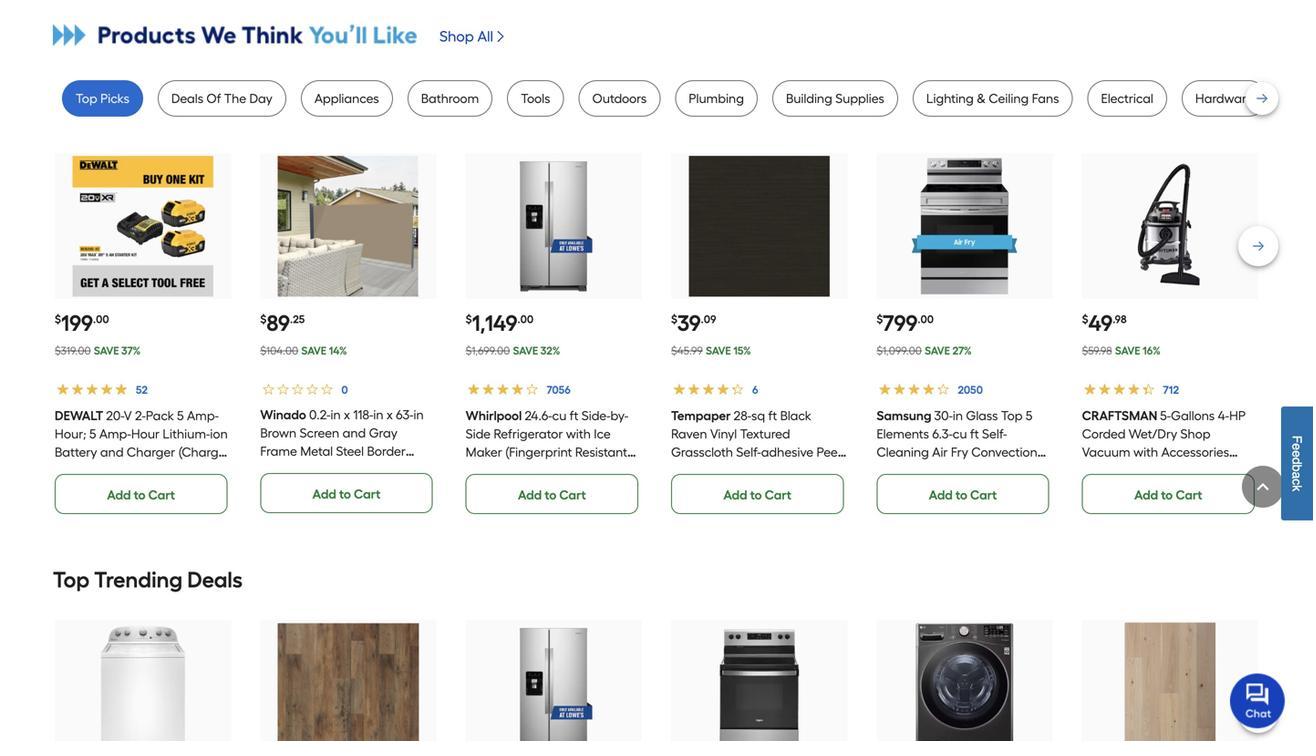 Task type: locate. For each thing, give the bounding box(es) containing it.
1 e from the top
[[1290, 443, 1305, 451]]

add to cart for 1,149
[[518, 488, 586, 503]]

$104.00
[[260, 344, 298, 358]]

save inside '89' list item
[[301, 344, 327, 358]]

shop up accessories
[[1181, 427, 1211, 442]]

1 horizontal spatial steel)
[[986, 500, 1017, 515]]

0 horizontal spatial with
[[566, 427, 591, 442]]

craftsman 5-gallons 4-hp corded wet/dry shop vacuum with accessories included image
[[1100, 156, 1241, 297]]

add for 799
[[929, 488, 953, 503]]

in up screen
[[331, 407, 341, 423]]

add to cart link inside 1,149 'list item'
[[466, 475, 639, 515]]

add to cart down 24.6-cu ft side-by- side refrigerator with ice maker (fingerprint resistant stainless steel)
[[518, 488, 586, 503]]

save inside "49" list item
[[1115, 344, 1141, 358]]

add to cart inside "49" list item
[[1135, 488, 1203, 503]]

lighting
[[927, 91, 974, 106]]

1 $ from the left
[[55, 313, 61, 326]]

0 vertical spatial whirlpool 24.6-cu ft side-by-side refrigerator with ice maker (fingerprint resistant stainless steel) image
[[483, 156, 625, 297]]

2 horizontal spatial .00
[[918, 313, 934, 326]]

5 up convection
[[1026, 408, 1033, 424]]

1 vertical spatial and
[[100, 445, 124, 460]]

amp- down the 20-
[[99, 427, 131, 442]]

24.6-
[[525, 408, 552, 424]]

and inside 28-sq ft black raven vinyl textured grasscloth self-adhesive peel and stick wallpaper
[[671, 463, 695, 479]]

gallons
[[1171, 408, 1215, 424]]

deals right trending
[[187, 567, 243, 594]]

.00 inside $ 799 .00
[[918, 313, 934, 326]]

(fingerprint down refrigerator
[[505, 445, 572, 460]]

(charger
[[178, 445, 230, 460]]

to down steel
[[339, 487, 351, 502]]

$ up $45.99
[[671, 313, 678, 326]]

add down wallpaper
[[724, 488, 748, 503]]

$ 1,149 .00
[[466, 310, 534, 337]]

chevron up image
[[1254, 478, 1273, 496]]

0 horizontal spatial 5
[[89, 427, 96, 442]]

1 vertical spatial resistant
[[877, 500, 929, 515]]

save inside 199 list item
[[94, 344, 119, 358]]

add inside "49" list item
[[1135, 488, 1159, 503]]

14%
[[329, 344, 347, 358]]

cart inside 799 list item
[[971, 488, 997, 503]]

$ up $1,099.00
[[877, 313, 883, 326]]

add to cart down steel
[[313, 487, 381, 502]]

cart
[[354, 487, 381, 502], [148, 488, 175, 503], [559, 488, 586, 503], [765, 488, 792, 503], [971, 488, 997, 503], [1176, 488, 1203, 503]]

30-
[[935, 408, 953, 424]]

glass
[[966, 408, 998, 424]]

add to cart down freestanding
[[929, 488, 997, 503]]

whirlpool 24.6-cu ft side-by-side refrigerator with ice maker (fingerprint resistant stainless steel) image
[[483, 156, 625, 297], [483, 623, 625, 742]]

add to cart for 799
[[929, 488, 997, 503]]

textured
[[740, 427, 790, 442]]

$1,699.00
[[466, 344, 510, 358]]

cart inside 39 list item
[[765, 488, 792, 503]]

deals of the day
[[171, 91, 273, 106]]

1 horizontal spatial .00
[[518, 313, 534, 326]]

add inside 799 list item
[[929, 488, 953, 503]]

ice
[[594, 427, 611, 442]]

dewalt 20-v 2-pack 5 amp-hour; 5 amp-hour lithium-ion battery and charger (charger included) image
[[72, 156, 213, 297]]

to for 799
[[956, 488, 968, 503]]

$ left '.25'
[[260, 313, 267, 326]]

appliances
[[315, 91, 379, 106]]

89
[[267, 310, 290, 337]]

1 horizontal spatial ft
[[768, 408, 777, 424]]

lithium-
[[163, 427, 210, 442]]

e up b
[[1290, 451, 1305, 458]]

cart down smart
[[971, 488, 997, 503]]

top left trending
[[53, 567, 90, 594]]

5 up lithium-
[[177, 408, 184, 424]]

$ inside $ 1,149 .00
[[466, 313, 472, 326]]

lighting & ceiling fans
[[927, 91, 1060, 106]]

$104.00 save 14%
[[260, 344, 347, 358]]

to down wallpaper
[[750, 488, 762, 503]]

amp-
[[187, 408, 219, 424], [99, 427, 131, 442]]

electrical
[[1101, 91, 1154, 106]]

5 inside 30-in glass top 5 elements 6.3-cu ft self- cleaning air fry convection oven freestanding smart electric range (fingerprint resistant stainless steel)
[[1026, 408, 1033, 424]]

1 whirlpool 24.6-cu ft side-by-side refrigerator with ice maker (fingerprint resistant stainless steel) image from the top
[[483, 156, 625, 297]]

6 $ from the left
[[1082, 313, 1089, 326]]

5 right hour; on the bottom of the page
[[89, 427, 96, 442]]

0 horizontal spatial cu
[[552, 408, 567, 424]]

brown
[[260, 426, 297, 441]]

0 vertical spatial steel)
[[519, 463, 551, 479]]

shop left all
[[440, 28, 474, 45]]

1 horizontal spatial shop
[[1181, 427, 1211, 442]]

add to cart link down refrigerator
[[466, 475, 639, 515]]

1 horizontal spatial self-
[[982, 427, 1007, 442]]

save left "37%" at the top of the page
[[94, 344, 119, 358]]

metal
[[300, 444, 333, 459]]

1 horizontal spatial and
[[343, 426, 366, 441]]

0 vertical spatial top
[[76, 91, 97, 106]]

3 save from the left
[[513, 344, 538, 358]]

1 horizontal spatial (fingerprint
[[963, 481, 1029, 497]]

cart inside 199 list item
[[148, 488, 175, 503]]

6 save from the left
[[1115, 344, 1141, 358]]

ft left side- at the left
[[570, 408, 579, 424]]

0 vertical spatial resistant
[[575, 445, 628, 460]]

1 vertical spatial whirlpool 24.6-cu ft side-by-side refrigerator with ice maker (fingerprint resistant stainless steel) image
[[483, 623, 625, 742]]

ft inside 28-sq ft black raven vinyl textured grasscloth self-adhesive peel and stick wallpaper
[[768, 408, 777, 424]]

$45.99 save 15%
[[671, 344, 751, 358]]

0 horizontal spatial steel)
[[519, 463, 551, 479]]

in right '118-'
[[414, 407, 424, 423]]

5 save from the left
[[925, 344, 950, 358]]

to for 1,149
[[545, 488, 557, 503]]

side-
[[582, 408, 611, 424]]

stainless down maker
[[466, 463, 516, 479]]

24.6-cu ft side-by- side refrigerator with ice maker (fingerprint resistant stainless steel)
[[466, 408, 629, 479]]

add to cart link down fry in the bottom of the page
[[877, 475, 1050, 515]]

0 horizontal spatial self-
[[736, 445, 761, 460]]

top inside the top trending deals heading
[[53, 567, 90, 594]]

6.3-
[[933, 427, 953, 442]]

to down accessories
[[1161, 488, 1173, 503]]

add to cart link inside '89' list item
[[260, 474, 433, 514]]

range
[[922, 481, 960, 497]]

save for 799
[[925, 344, 950, 358]]

save left 16%
[[1115, 344, 1141, 358]]

1 horizontal spatial cu
[[953, 427, 967, 442]]

1 vertical spatial deals
[[187, 567, 243, 594]]

add to cart link down accessories
[[1082, 475, 1255, 515]]

.98
[[1113, 313, 1127, 326]]

add to cart inside 799 list item
[[929, 488, 997, 503]]

.00 inside $ 199 .00
[[93, 313, 109, 326]]

5 $ from the left
[[877, 313, 883, 326]]

x left 63- at the bottom left of the page
[[387, 407, 393, 423]]

x
[[344, 407, 350, 423], [387, 407, 393, 423]]

add to cart link inside 199 list item
[[55, 475, 227, 515]]

ft right sq
[[768, 408, 777, 424]]

in left glass
[[953, 408, 963, 424]]

0 horizontal spatial stainless
[[466, 463, 516, 479]]

add down 24.6-cu ft side-by- side refrigerator with ice maker (fingerprint resistant stainless steel)
[[518, 488, 542, 503]]

39
[[678, 310, 701, 337]]

whirlpool
[[466, 408, 522, 424]]

resistant inside 24.6-cu ft side-by- side refrigerator with ice maker (fingerprint resistant stainless steel)
[[575, 445, 628, 460]]

self- up convection
[[982, 427, 1007, 442]]

add to cart for 39
[[724, 488, 792, 503]]

ft
[[570, 408, 579, 424], [768, 408, 777, 424], [970, 427, 979, 442]]

cart for 799
[[971, 488, 997, 503]]

$ inside $ 39 .09
[[671, 313, 678, 326]]

add down included)
[[107, 488, 131, 503]]

5 for 199
[[177, 408, 184, 424]]

.00 up $1,699.00 save 32%
[[518, 313, 534, 326]]

add to cart link inside "49" list item
[[1082, 475, 1255, 515]]

and up steel
[[343, 426, 366, 441]]

0 vertical spatial shop
[[440, 28, 474, 45]]

add to cart link down charger
[[55, 475, 227, 515]]

cart inside '89' list item
[[354, 487, 381, 502]]

add inside 199 list item
[[107, 488, 131, 503]]

1,149 list item
[[466, 153, 642, 515]]

cart down 24.6-cu ft side-by- side refrigerator with ice maker (fingerprint resistant stainless steel)
[[559, 488, 586, 503]]

and inside the 20-v 2-pack 5 amp- hour; 5 amp-hour lithium-ion battery and charger (charger included)
[[100, 445, 124, 460]]

cart for 1,149
[[559, 488, 586, 503]]

to inside 1,149 'list item'
[[545, 488, 557, 503]]

in up gray
[[373, 407, 384, 423]]

1 vertical spatial with
[[1134, 445, 1159, 460]]

$ inside $ 199 .00
[[55, 313, 61, 326]]

top picks
[[76, 91, 129, 106]]

to down freestanding
[[956, 488, 968, 503]]

$ 49 .98
[[1082, 310, 1127, 337]]

cu up fry in the bottom of the page
[[953, 427, 967, 442]]

deals left of
[[171, 91, 203, 106]]

0 horizontal spatial and
[[100, 445, 124, 460]]

samsung 30-in glass top 5 elements 6.3-cu ft self-cleaning air fry convection oven freestanding smart electric range (fingerprint resistant stainless steel) image
[[895, 156, 1036, 297]]

cart inside "49" list item
[[1176, 488, 1203, 503]]

1 save from the left
[[94, 344, 119, 358]]

$ inside $ 799 .00
[[877, 313, 883, 326]]

1 vertical spatial self-
[[736, 445, 761, 460]]

screen
[[300, 426, 340, 441]]

0 horizontal spatial (fingerprint
[[505, 445, 572, 460]]

top inside 30-in glass top 5 elements 6.3-cu ft self- cleaning air fry convection oven freestanding smart electric range (fingerprint resistant stainless steel)
[[1001, 408, 1023, 424]]

$ inside the $ 89 .25
[[260, 313, 267, 326]]

add to cart down charger
[[107, 488, 175, 503]]

1 horizontal spatial with
[[1134, 445, 1159, 460]]

$ up $1,699.00
[[466, 313, 472, 326]]

building
[[786, 91, 833, 106]]

save inside 1,149 'list item'
[[513, 344, 538, 358]]

2 .00 from the left
[[518, 313, 534, 326]]

add to cart inside 1,149 'list item'
[[518, 488, 586, 503]]

1 .00 from the left
[[93, 313, 109, 326]]

grasscloth
[[671, 445, 733, 460]]

save inside 799 list item
[[925, 344, 950, 358]]

gray
[[369, 426, 398, 441]]

and down grasscloth
[[671, 463, 695, 479]]

.00 up $1,099.00 save 27%
[[918, 313, 934, 326]]

amp- up ion
[[187, 408, 219, 424]]

1 horizontal spatial 5
[[177, 408, 184, 424]]

0 vertical spatial self-
[[982, 427, 1007, 442]]

accessories
[[1162, 445, 1230, 460]]

f e e d b a c k
[[1290, 436, 1305, 492]]

to for 39
[[750, 488, 762, 503]]

and
[[343, 426, 366, 441], [100, 445, 124, 460], [671, 463, 695, 479]]

the
[[224, 91, 246, 106]]

3 .00 from the left
[[918, 313, 934, 326]]

0 vertical spatial stainless
[[466, 463, 516, 479]]

add to cart down accessories
[[1135, 488, 1203, 503]]

0 horizontal spatial x
[[344, 407, 350, 423]]

save left 15%
[[706, 344, 731, 358]]

$ up the $59.98
[[1082, 313, 1089, 326]]

2-
[[135, 408, 146, 424]]

1 vertical spatial steel)
[[986, 500, 1017, 515]]

resistant down ice
[[575, 445, 628, 460]]

$59.98 save 16%
[[1082, 344, 1161, 358]]

stainless down range
[[932, 500, 983, 515]]

steel)
[[519, 463, 551, 479], [986, 500, 1017, 515]]

to inside '89' list item
[[339, 487, 351, 502]]

1 horizontal spatial x
[[387, 407, 393, 423]]

2 $ from the left
[[260, 313, 267, 326]]

1 vertical spatial cu
[[953, 427, 967, 442]]

steel) down refrigerator
[[519, 463, 551, 479]]

cu inside 24.6-cu ft side-by- side refrigerator with ice maker (fingerprint resistant stainless steel)
[[552, 408, 567, 424]]

add to cart down wallpaper
[[724, 488, 792, 503]]

cu up refrigerator
[[552, 408, 567, 424]]

add to cart link down the adhesive
[[671, 475, 844, 515]]

0 horizontal spatial shop
[[440, 28, 474, 45]]

2 horizontal spatial ft
[[970, 427, 979, 442]]

add to cart inside 199 list item
[[107, 488, 175, 503]]

add inside 1,149 'list item'
[[518, 488, 542, 503]]

save left 27%
[[925, 344, 950, 358]]

5 for 799
[[1026, 408, 1033, 424]]

$319.00 save 37%
[[55, 344, 141, 358]]

cleaning
[[877, 445, 929, 460]]

e
[[1290, 443, 1305, 451], [1290, 451, 1305, 458]]

add to cart link for 1,149
[[466, 475, 639, 515]]

add to cart link down steel
[[260, 474, 433, 514]]

self- up wallpaper
[[736, 445, 761, 460]]

2 save from the left
[[301, 344, 327, 358]]

0 vertical spatial deals
[[171, 91, 203, 106]]

top for top trending deals
[[53, 567, 90, 594]]

shop
[[440, 28, 474, 45], [1181, 427, 1211, 442]]

to down 24.6-cu ft side-by- side refrigerator with ice maker (fingerprint resistant stainless steel)
[[545, 488, 557, 503]]

3 $ from the left
[[466, 313, 472, 326]]

4 $ from the left
[[671, 313, 678, 326]]

included
[[1082, 463, 1133, 479]]

$ 39 .09
[[671, 310, 716, 337]]

0 vertical spatial cu
[[552, 408, 567, 424]]

799
[[883, 310, 918, 337]]

$ inside $ 49 .98
[[1082, 313, 1089, 326]]

.00 up '$319.00 save 37%'
[[93, 313, 109, 326]]

1 horizontal spatial resistant
[[877, 500, 929, 515]]

cart down accessories
[[1176, 488, 1203, 503]]

e up d
[[1290, 443, 1305, 451]]

0 horizontal spatial resistant
[[575, 445, 628, 460]]

0 horizontal spatial .00
[[93, 313, 109, 326]]

to inside 39 list item
[[750, 488, 762, 503]]

resistant inside 30-in glass top 5 elements 6.3-cu ft self- cleaning air fry convection oven freestanding smart electric range (fingerprint resistant stainless steel)
[[877, 500, 929, 515]]

0 vertical spatial (fingerprint
[[505, 445, 572, 460]]

$ for 1,149
[[466, 313, 472, 326]]

ft down glass
[[970, 427, 979, 442]]

oven
[[877, 463, 908, 479]]

0 vertical spatial and
[[343, 426, 366, 441]]

charger
[[127, 445, 175, 460]]

2 horizontal spatial 5
[[1026, 408, 1033, 424]]

cart down steel
[[354, 487, 381, 502]]

ft for 39
[[768, 408, 777, 424]]

1 horizontal spatial stainless
[[932, 500, 983, 515]]

add inside '89' list item
[[313, 487, 336, 502]]

2 vertical spatial and
[[671, 463, 695, 479]]

save inside 39 list item
[[706, 344, 731, 358]]

$ for 89
[[260, 313, 267, 326]]

0 vertical spatial amp-
[[187, 408, 219, 424]]

to down charger
[[134, 488, 146, 503]]

20-
[[106, 408, 124, 424]]

$319.00
[[55, 344, 91, 358]]

add inside 39 list item
[[724, 488, 748, 503]]

top trending deals heading
[[53, 562, 1261, 599]]

winado 0.2-in x 118-in x 63-in brown screen and gray frame metal steel border fencing image
[[278, 156, 419, 297]]

steel) down smart
[[986, 500, 1017, 515]]

add
[[313, 487, 336, 502], [107, 488, 131, 503], [518, 488, 542, 503], [724, 488, 748, 503], [929, 488, 953, 503], [1135, 488, 1159, 503]]

(fingerprint
[[505, 445, 572, 460], [963, 481, 1029, 497]]

save for 199
[[94, 344, 119, 358]]

4 save from the left
[[706, 344, 731, 358]]

resistant down electric
[[877, 500, 929, 515]]

day
[[249, 91, 273, 106]]

0 horizontal spatial ft
[[570, 408, 579, 424]]

steel) inside 30-in glass top 5 elements 6.3-cu ft self- cleaning air fry convection oven freestanding smart electric range (fingerprint resistant stainless steel)
[[986, 500, 1017, 515]]

with down wet/dry
[[1134, 445, 1159, 460]]

cu
[[552, 408, 567, 424], [953, 427, 967, 442]]

cart inside 1,149 'list item'
[[559, 488, 586, 503]]

add to cart inside 39 list item
[[724, 488, 792, 503]]

.00 inside $ 1,149 .00
[[518, 313, 534, 326]]

ft inside 24.6-cu ft side-by- side refrigerator with ice maker (fingerprint resistant stainless steel)
[[570, 408, 579, 424]]

save left "32%"
[[513, 344, 538, 358]]

corded
[[1082, 427, 1126, 442]]

1 vertical spatial amp-
[[99, 427, 131, 442]]

$
[[55, 313, 61, 326], [260, 313, 267, 326], [466, 313, 472, 326], [671, 313, 678, 326], [877, 313, 883, 326], [1082, 313, 1089, 326]]

add to cart link inside 39 list item
[[671, 475, 844, 515]]

$ up the $319.00
[[55, 313, 61, 326]]

x left '118-'
[[344, 407, 350, 423]]

pack
[[146, 408, 174, 424]]

cart down wallpaper
[[765, 488, 792, 503]]

1 vertical spatial top
[[1001, 408, 1023, 424]]

top right glass
[[1001, 408, 1023, 424]]

add down freestanding
[[929, 488, 953, 503]]

scroll to top element
[[1242, 466, 1284, 508]]

to inside "49" list item
[[1161, 488, 1173, 503]]

$1,099.00 save 27%
[[877, 344, 972, 358]]

picks
[[100, 91, 129, 106]]

1 vertical spatial stainless
[[932, 500, 983, 515]]

.00 for 199
[[93, 313, 109, 326]]

.09
[[701, 313, 716, 326]]

and up included)
[[100, 445, 124, 460]]

to for 199
[[134, 488, 146, 503]]

with left ice
[[566, 427, 591, 442]]

add down the 5-gallons 4-hp corded wet/dry shop vacuum with accessories included
[[1135, 488, 1159, 503]]

deals
[[171, 91, 203, 106], [187, 567, 243, 594]]

top for top picks
[[76, 91, 97, 106]]

save left '14%'
[[301, 344, 327, 358]]

plumbing
[[689, 91, 744, 106]]

in
[[331, 407, 341, 423], [373, 407, 384, 423], [414, 407, 424, 423], [953, 408, 963, 424]]

save for 49
[[1115, 344, 1141, 358]]

2 vertical spatial top
[[53, 567, 90, 594]]

add to cart link inside 799 list item
[[877, 475, 1050, 515]]

0 vertical spatial with
[[566, 427, 591, 442]]

add to cart inside '89' list item
[[313, 487, 381, 502]]

wet/dry
[[1129, 427, 1178, 442]]

(fingerprint down smart
[[963, 481, 1029, 497]]

add to cart link for 49
[[1082, 475, 1255, 515]]

2 horizontal spatial and
[[671, 463, 695, 479]]

1 vertical spatial (fingerprint
[[963, 481, 1029, 497]]

1 vertical spatial shop
[[1181, 427, 1211, 442]]

f
[[1290, 436, 1305, 443]]

add to cart link for 89
[[260, 474, 433, 514]]

with inside 24.6-cu ft side-by- side refrigerator with ice maker (fingerprint resistant stainless steel)
[[566, 427, 591, 442]]

villa barcelona palamos white oak 7-1/2-in w x 1/2-in t x varying length wirebrushed water resistant engineered hardwood flooring (23.31-sq ft) image
[[1100, 623, 1241, 742]]

to inside 199 list item
[[134, 488, 146, 503]]

save
[[94, 344, 119, 358], [301, 344, 327, 358], [513, 344, 538, 358], [706, 344, 731, 358], [925, 344, 950, 358], [1115, 344, 1141, 358]]

add down metal
[[313, 487, 336, 502]]

add to cart for 199
[[107, 488, 175, 503]]

air
[[933, 445, 948, 460]]

top left picks
[[76, 91, 97, 106]]

cart down charger
[[148, 488, 175, 503]]

save for 89
[[301, 344, 327, 358]]

to inside 799 list item
[[956, 488, 968, 503]]



Task type: describe. For each thing, give the bounding box(es) containing it.
49 list item
[[1082, 153, 1259, 515]]

2 whirlpool 24.6-cu ft side-by-side refrigerator with ice maker (fingerprint resistant stainless steel) image from the top
[[483, 623, 625, 742]]

$ for 49
[[1082, 313, 1089, 326]]

$ 199 .00
[[55, 310, 109, 337]]

add for 199
[[107, 488, 131, 503]]

$45.99
[[671, 344, 703, 358]]

199 list item
[[55, 153, 231, 515]]

.00 for 1,149
[[518, 313, 534, 326]]

$ for 199
[[55, 313, 61, 326]]

style selections florian oak 7-mm t x 8-in w x 48-in l wood plank laminate flooring (23.91-sq ft) image
[[278, 623, 419, 742]]

shop inside the 5-gallons 4-hp corded wet/dry shop vacuum with accessories included
[[1181, 427, 1211, 442]]

hardware
[[1196, 91, 1254, 106]]

add to cart link for 39
[[671, 475, 844, 515]]

battery
[[55, 445, 97, 460]]

hp
[[1230, 408, 1246, 424]]

sq
[[752, 408, 765, 424]]

to for 49
[[1161, 488, 1173, 503]]

0 horizontal spatial amp-
[[99, 427, 131, 442]]

and inside the 0.2-in x 118-in x 63-in brown screen and gray frame metal steel border fencing
[[343, 426, 366, 441]]

cart for 49
[[1176, 488, 1203, 503]]

chat invite button image
[[1231, 673, 1286, 729]]

tools
[[521, 91, 550, 106]]

to for 89
[[339, 487, 351, 502]]

whirlpool 30-in glass top 4 elements 5.3-cu ft freestanding electric range (stainless steel) image
[[689, 623, 830, 742]]

hour
[[131, 427, 160, 442]]

199
[[61, 310, 93, 337]]

save for 39
[[706, 344, 731, 358]]

in inside 30-in glass top 5 elements 6.3-cu ft self- cleaning air fry convection oven freestanding smart electric range (fingerprint resistant stainless steel)
[[953, 408, 963, 424]]

89 list item
[[260, 153, 437, 514]]

stick
[[698, 463, 725, 479]]

add for 89
[[313, 487, 336, 502]]

border
[[367, 444, 406, 459]]

hour;
[[55, 427, 86, 442]]

whirlpool 24.6-cu ft side-by-side refrigerator with ice maker (fingerprint resistant stainless steel) image inside 1,149 'list item'
[[483, 156, 625, 297]]

add to cart for 49
[[1135, 488, 1203, 503]]

27%
[[953, 344, 972, 358]]

smart
[[990, 463, 1026, 479]]

ion
[[210, 427, 228, 442]]

28-sq ft black raven vinyl textured grasscloth self-adhesive peel and stick wallpaper
[[671, 408, 841, 479]]

add to cart link for 199
[[55, 475, 227, 515]]

b
[[1290, 465, 1305, 472]]

samsung
[[877, 408, 932, 424]]

bathroom
[[421, 91, 479, 106]]

wallpaper
[[728, 463, 789, 479]]

fencing
[[260, 462, 306, 478]]

self- inside 28-sq ft black raven vinyl textured grasscloth self-adhesive peel and stick wallpaper
[[736, 445, 761, 460]]

0.2-
[[309, 407, 331, 423]]

included)
[[55, 463, 109, 479]]

convection
[[972, 445, 1038, 460]]

39 list item
[[671, 153, 848, 515]]

799 list item
[[877, 153, 1053, 515]]

stainless inside 30-in glass top 5 elements 6.3-cu ft self- cleaning air fry convection oven freestanding smart electric range (fingerprint resistant stainless steel)
[[932, 500, 983, 515]]

1 x from the left
[[344, 407, 350, 423]]

ft inside 30-in glass top 5 elements 6.3-cu ft self- cleaning air fry convection oven freestanding smart electric range (fingerprint resistant stainless steel)
[[970, 427, 979, 442]]

shop inside shop all link
[[440, 28, 474, 45]]

c
[[1290, 479, 1305, 485]]

tempaper 28-sq ft black raven vinyl textured grasscloth self-adhesive peel and stick wallpaper image
[[689, 156, 830, 297]]

.25
[[290, 313, 305, 326]]

vinyl
[[710, 427, 737, 442]]

adhesive
[[761, 445, 814, 460]]

add to cart for 89
[[313, 487, 381, 502]]

118-
[[353, 407, 373, 423]]

cu inside 30-in glass top 5 elements 6.3-cu ft self- cleaning air fry convection oven freestanding smart electric range (fingerprint resistant stainless steel)
[[953, 427, 967, 442]]

a
[[1290, 472, 1305, 479]]

tempaper
[[671, 408, 731, 424]]

28-
[[734, 408, 752, 424]]

ft for 1,149
[[570, 408, 579, 424]]

shop all
[[440, 28, 493, 45]]

0.2-in x 118-in x 63-in brown screen and gray frame metal steel border fencing
[[260, 407, 424, 478]]

black
[[780, 408, 812, 424]]

steel) inside 24.6-cu ft side-by- side refrigerator with ice maker (fingerprint resistant stainless steel)
[[519, 463, 551, 479]]

chevron right image
[[493, 29, 508, 44]]

add for 39
[[724, 488, 748, 503]]

stainless inside 24.6-cu ft side-by- side refrigerator with ice maker (fingerprint resistant stainless steel)
[[466, 463, 516, 479]]

all
[[478, 28, 493, 45]]

building supplies
[[786, 91, 885, 106]]

shop all link
[[440, 18, 508, 55]]

2 x from the left
[[387, 407, 393, 423]]

self- inside 30-in glass top 5 elements 6.3-cu ft self- cleaning air fry convection oven freestanding smart electric range (fingerprint resistant stainless steel)
[[982, 427, 1007, 442]]

dewalt
[[55, 408, 103, 424]]

whirlpool 3.5-cu ft high efficiency agitator top-load washer (white) image
[[72, 623, 213, 742]]

(fingerprint inside 30-in glass top 5 elements 6.3-cu ft self- cleaning air fry convection oven freestanding smart electric range (fingerprint resistant stainless steel)
[[963, 481, 1029, 497]]

add to cart link for 799
[[877, 475, 1050, 515]]

1 horizontal spatial amp-
[[187, 408, 219, 424]]

.00 for 799
[[918, 313, 934, 326]]

$ 799 .00
[[877, 310, 934, 337]]

save for 1,149
[[513, 344, 538, 358]]

49
[[1089, 310, 1113, 337]]

of
[[207, 91, 221, 106]]

add for 49
[[1135, 488, 1159, 503]]

cart for 89
[[354, 487, 381, 502]]

with inside the 5-gallons 4-hp corded wet/dry shop vacuum with accessories included
[[1134, 445, 1159, 460]]

steel
[[336, 444, 364, 459]]

cart for 199
[[148, 488, 175, 503]]

add for 1,149
[[518, 488, 542, 503]]

&
[[977, 91, 986, 106]]

peel
[[817, 445, 841, 460]]

$1,699.00 save 32%
[[466, 344, 560, 358]]

32%
[[541, 344, 560, 358]]

$ for 39
[[671, 313, 678, 326]]

20-v 2-pack 5 amp- hour; 5 amp-hour lithium-ion battery and charger (charger included)
[[55, 408, 230, 479]]

15%
[[734, 344, 751, 358]]

lg turbowash 360 4.5-cu ft high efficiency stackable steam cycle smart front-load washer (black steel) energy star image
[[895, 623, 1036, 742]]

2 e from the top
[[1290, 451, 1305, 458]]

63-
[[396, 407, 414, 423]]

raven
[[671, 427, 707, 442]]

16%
[[1143, 344, 1161, 358]]

maker
[[466, 445, 502, 460]]

elements
[[877, 427, 929, 442]]

cart for 39
[[765, 488, 792, 503]]

(fingerprint inside 24.6-cu ft side-by- side refrigerator with ice maker (fingerprint resistant stainless steel)
[[505, 445, 572, 460]]

37%
[[121, 344, 141, 358]]

1,149
[[472, 310, 518, 337]]

craftsman
[[1082, 408, 1158, 424]]

outdoors
[[592, 91, 647, 106]]

$ for 799
[[877, 313, 883, 326]]

deals inside heading
[[187, 567, 243, 594]]

electric
[[877, 481, 919, 497]]



Task type: vqa. For each thing, say whether or not it's contained in the screenshot.


